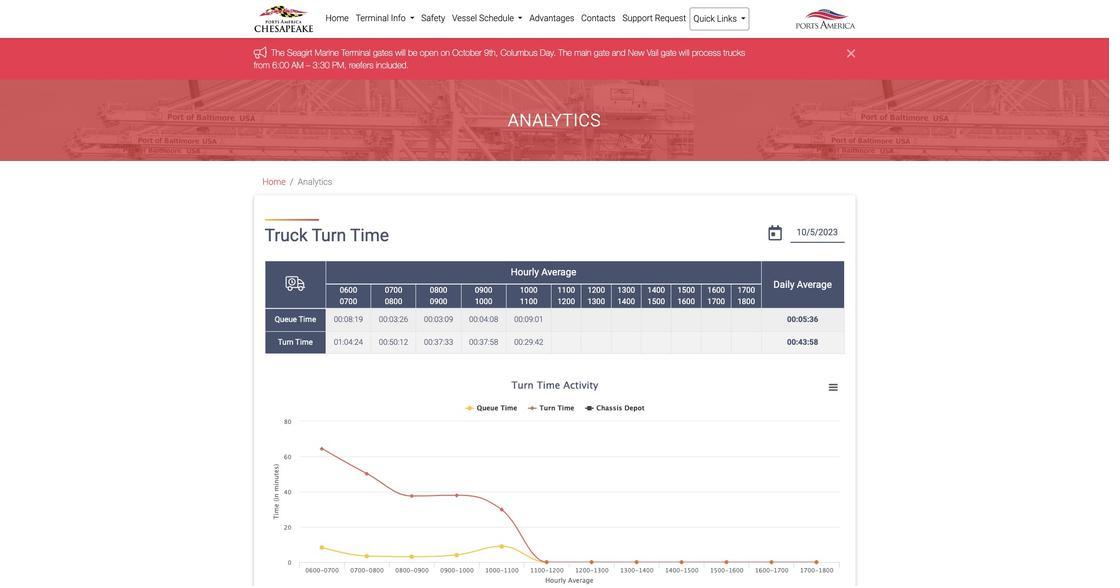 Task type: locate. For each thing, give the bounding box(es) containing it.
0900
[[475, 286, 493, 295], [430, 297, 448, 306]]

1 vertical spatial 1100
[[520, 297, 538, 306]]

0 vertical spatial 1500
[[678, 286, 696, 295]]

will
[[396, 48, 406, 58], [679, 48, 690, 58]]

2 the from the left
[[559, 48, 572, 58]]

1400
[[648, 286, 666, 295], [618, 297, 636, 306]]

the right day.
[[559, 48, 572, 58]]

1600 down hourly average daily average on the top of the page
[[678, 297, 696, 306]]

terminal left info
[[356, 13, 389, 23]]

1 horizontal spatial 0700
[[385, 286, 403, 295]]

0 horizontal spatial 1500
[[648, 297, 666, 306]]

00:43:58
[[788, 338, 819, 347]]

0 vertical spatial 1400
[[648, 286, 666, 295]]

1 horizontal spatial the
[[559, 48, 572, 58]]

1 vertical spatial time
[[299, 315, 316, 324]]

0 vertical spatial 1000
[[520, 286, 538, 295]]

0 horizontal spatial 1600
[[678, 297, 696, 306]]

1 horizontal spatial 1100
[[558, 286, 576, 295]]

1500 down hourly average daily average on the top of the page
[[648, 297, 666, 306]]

analytics
[[508, 110, 602, 131], [298, 177, 332, 187]]

gate right vail
[[661, 48, 677, 58]]

home link
[[322, 8, 352, 29], [263, 177, 286, 187]]

from
[[254, 60, 270, 70]]

home
[[326, 13, 349, 23], [263, 177, 286, 187]]

0 horizontal spatial 0700
[[340, 297, 357, 306]]

hourly
[[511, 266, 539, 278]]

open
[[420, 48, 439, 58]]

hourly average daily average
[[511, 266, 833, 290]]

0 horizontal spatial 1200
[[558, 297, 576, 306]]

1100 up 00:09:01
[[520, 297, 538, 306]]

0 horizontal spatial 1000
[[475, 297, 493, 306]]

1300 right 1100 1200
[[588, 297, 606, 306]]

1 vertical spatial terminal
[[342, 48, 371, 58]]

1 vertical spatial 1000
[[475, 297, 493, 306]]

gate
[[594, 48, 610, 58], [661, 48, 677, 58]]

turn down queue
[[278, 338, 294, 347]]

00:03:09
[[424, 315, 454, 324]]

None text field
[[791, 223, 845, 243]]

1 horizontal spatial 1700
[[738, 286, 756, 295]]

00:03:26
[[379, 315, 408, 324]]

1 vertical spatial average
[[798, 279, 833, 290]]

1300
[[618, 286, 636, 295], [588, 297, 606, 306]]

1 vertical spatial 1200
[[558, 297, 576, 306]]

1300 1400
[[618, 286, 636, 306]]

the up the 6:00
[[271, 48, 285, 58]]

turn
[[312, 225, 346, 246], [278, 338, 294, 347]]

1600
[[708, 286, 726, 295], [678, 297, 696, 306]]

time for 00:08:19
[[299, 315, 316, 324]]

turn right truck
[[312, 225, 346, 246]]

safety
[[422, 13, 446, 23]]

will left be
[[396, 48, 406, 58]]

6:00
[[272, 60, 289, 70]]

0 horizontal spatial 1700
[[708, 297, 726, 306]]

1000 down hourly
[[520, 286, 538, 295]]

0 horizontal spatial 1400
[[618, 297, 636, 306]]

1000 up 00:04:08
[[475, 297, 493, 306]]

0 vertical spatial 0900
[[475, 286, 493, 295]]

1400 right 1300 1400
[[648, 286, 666, 295]]

0 vertical spatial home
[[326, 13, 349, 23]]

00:08:19
[[334, 315, 363, 324]]

0900 up 00:04:08
[[475, 286, 493, 295]]

quick links
[[694, 14, 740, 24]]

1 vertical spatial 1700
[[708, 297, 726, 306]]

1 vertical spatial 1300
[[588, 297, 606, 306]]

average up 1100 1200
[[542, 266, 577, 278]]

1 horizontal spatial 1000
[[520, 286, 538, 295]]

1 vertical spatial 1400
[[618, 297, 636, 306]]

1 vertical spatial 0800
[[385, 297, 403, 306]]

0800 up '00:03:09' in the bottom of the page
[[430, 286, 448, 295]]

1 vertical spatial 0700
[[340, 297, 357, 306]]

0700 down 0600
[[340, 297, 357, 306]]

0600
[[340, 286, 357, 295]]

0 vertical spatial turn
[[312, 225, 346, 246]]

main
[[575, 48, 592, 58]]

1 vertical spatial home
[[263, 177, 286, 187]]

00:09:01
[[515, 315, 544, 324]]

0 vertical spatial 0800
[[430, 286, 448, 295]]

1 horizontal spatial 0800
[[430, 286, 448, 295]]

terminal up reefers
[[342, 48, 371, 58]]

safety link
[[418, 8, 449, 29]]

average
[[542, 266, 577, 278], [798, 279, 833, 290]]

00:37:33
[[424, 338, 454, 347]]

00:04:08
[[469, 315, 499, 324]]

process
[[692, 48, 722, 58]]

0700 up 00:03:26
[[385, 286, 403, 295]]

00:50:12
[[379, 338, 408, 347]]

vail
[[647, 48, 659, 58]]

1600 left 1700 1800
[[708, 286, 726, 295]]

1 horizontal spatial home link
[[322, 8, 352, 29]]

0 vertical spatial 1100
[[558, 286, 576, 295]]

1 horizontal spatial average
[[798, 279, 833, 290]]

0900 1000
[[475, 286, 493, 306]]

1 vertical spatial turn
[[278, 338, 294, 347]]

terminal
[[356, 13, 389, 23], [342, 48, 371, 58]]

0 horizontal spatial 0800
[[385, 297, 403, 306]]

columbus
[[501, 48, 538, 58]]

the seagirt marine terminal gates will be open on october 9th, columbus day. the main gate and new vail gate will process trucks from 6:00 am – 3:30 pm, reefers included. link
[[254, 48, 746, 70]]

1 horizontal spatial gate
[[661, 48, 677, 58]]

1500 left the '1600 1700'
[[678, 286, 696, 295]]

0800
[[430, 286, 448, 295], [385, 297, 403, 306]]

0700
[[385, 286, 403, 295], [340, 297, 357, 306]]

0 horizontal spatial will
[[396, 48, 406, 58]]

time for 01:04:24
[[296, 338, 313, 347]]

1400 1500
[[648, 286, 666, 306]]

1200
[[588, 286, 606, 295], [558, 297, 576, 306]]

1200 left 1200 1300
[[558, 297, 576, 306]]

0 horizontal spatial average
[[542, 266, 577, 278]]

1100 1200
[[558, 286, 576, 306]]

0 horizontal spatial 1100
[[520, 297, 538, 306]]

0 vertical spatial analytics
[[508, 110, 602, 131]]

average right daily
[[798, 279, 833, 290]]

1400 right 1200 1300
[[618, 297, 636, 306]]

will left process
[[679, 48, 690, 58]]

1 vertical spatial 0900
[[430, 297, 448, 306]]

links
[[718, 14, 737, 24]]

time
[[350, 225, 389, 246], [299, 315, 316, 324], [296, 338, 313, 347]]

1700
[[738, 286, 756, 295], [708, 297, 726, 306]]

00:29:42
[[515, 338, 544, 347]]

the
[[271, 48, 285, 58], [559, 48, 572, 58]]

1 horizontal spatial will
[[679, 48, 690, 58]]

1 vertical spatial analytics
[[298, 177, 332, 187]]

gates
[[373, 48, 393, 58]]

1100 left 1200 1300
[[558, 286, 576, 295]]

1 vertical spatial 1600
[[678, 297, 696, 306]]

0 vertical spatial 1200
[[588, 286, 606, 295]]

0800 up 00:03:26
[[385, 297, 403, 306]]

1200 right 1100 1200
[[588, 286, 606, 295]]

1 will from the left
[[396, 48, 406, 58]]

0 vertical spatial 1300
[[618, 286, 636, 295]]

1000
[[520, 286, 538, 295], [475, 297, 493, 306]]

1700 up 1800
[[738, 286, 756, 295]]

1 horizontal spatial turn
[[312, 225, 346, 246]]

1300 right 1200 1300
[[618, 286, 636, 295]]

0 vertical spatial home link
[[322, 8, 352, 29]]

0 horizontal spatial gate
[[594, 48, 610, 58]]

1100
[[558, 286, 576, 295], [520, 297, 538, 306]]

1 horizontal spatial 1300
[[618, 286, 636, 295]]

0 horizontal spatial home link
[[263, 177, 286, 187]]

0 horizontal spatial the
[[271, 48, 285, 58]]

0 vertical spatial 1600
[[708, 286, 726, 295]]

2 vertical spatial time
[[296, 338, 313, 347]]

gate left "and"
[[594, 48, 610, 58]]

terminal info
[[356, 13, 408, 23]]

0900 up '00:03:09' in the bottom of the page
[[430, 297, 448, 306]]

1700 left 1800
[[708, 297, 726, 306]]

schedule
[[479, 13, 514, 23]]

support request
[[623, 13, 687, 23]]

advantages
[[530, 13, 575, 23]]



Task type: describe. For each thing, give the bounding box(es) containing it.
am
[[292, 60, 304, 70]]

included.
[[376, 60, 409, 70]]

vessel schedule link
[[449, 8, 526, 29]]

close image
[[848, 47, 856, 60]]

1 vertical spatial home link
[[263, 177, 286, 187]]

calendar day image
[[769, 226, 782, 241]]

0 horizontal spatial home
[[263, 177, 286, 187]]

1 horizontal spatial 1600
[[708, 286, 726, 295]]

advantages link
[[526, 8, 578, 29]]

truck
[[265, 225, 308, 246]]

1 vertical spatial 1500
[[648, 297, 666, 306]]

queue
[[275, 315, 297, 324]]

request
[[655, 13, 687, 23]]

1 horizontal spatial 1500
[[678, 286, 696, 295]]

quick links link
[[690, 8, 750, 30]]

1500 1600
[[678, 286, 696, 306]]

terminal inside the seagirt marine terminal gates will be open on october 9th, columbus day. the main gate and new vail gate will process trucks from 6:00 am – 3:30 pm, reefers included.
[[342, 48, 371, 58]]

1 horizontal spatial home
[[326, 13, 349, 23]]

new
[[628, 48, 645, 58]]

reefers
[[349, 60, 374, 70]]

1600 1700
[[708, 286, 726, 306]]

turn time
[[278, 338, 313, 347]]

and
[[612, 48, 626, 58]]

contacts link
[[578, 8, 620, 29]]

the seagirt marine terminal gates will be open on october 9th, columbus day. the main gate and new vail gate will process trucks from 6:00 am – 3:30 pm, reefers included. alert
[[0, 38, 1110, 80]]

day.
[[540, 48, 556, 58]]

0 vertical spatial 0700
[[385, 286, 403, 295]]

on
[[441, 48, 450, 58]]

queue time
[[275, 315, 316, 324]]

1 horizontal spatial analytics
[[508, 110, 602, 131]]

info
[[391, 13, 406, 23]]

quick
[[694, 14, 715, 24]]

1 the from the left
[[271, 48, 285, 58]]

contacts
[[582, 13, 616, 23]]

vessel
[[452, 13, 477, 23]]

0 vertical spatial 1700
[[738, 286, 756, 295]]

0700 0800
[[385, 286, 403, 306]]

00:05:36
[[788, 315, 819, 324]]

terminal info link
[[352, 8, 418, 29]]

october
[[453, 48, 482, 58]]

0800 0900
[[430, 286, 448, 306]]

1000 1100
[[520, 286, 538, 306]]

0 vertical spatial average
[[542, 266, 577, 278]]

pm,
[[332, 60, 347, 70]]

0600 0700
[[340, 286, 357, 306]]

–
[[306, 60, 311, 70]]

0 horizontal spatial 1300
[[588, 297, 606, 306]]

0 horizontal spatial 0900
[[430, 297, 448, 306]]

2 gate from the left
[[661, 48, 677, 58]]

marine
[[315, 48, 339, 58]]

bullhorn image
[[254, 47, 271, 58]]

truck turn time
[[265, 225, 389, 246]]

1200 1300
[[588, 286, 606, 306]]

be
[[408, 48, 418, 58]]

1 gate from the left
[[594, 48, 610, 58]]

0 horizontal spatial turn
[[278, 338, 294, 347]]

0 vertical spatial terminal
[[356, 13, 389, 23]]

daily
[[774, 279, 795, 290]]

9th,
[[484, 48, 498, 58]]

support
[[623, 13, 653, 23]]

support request link
[[620, 8, 690, 29]]

1800
[[738, 297, 756, 306]]

1 horizontal spatial 1200
[[588, 286, 606, 295]]

1700 1800
[[738, 286, 756, 306]]

1 horizontal spatial 0900
[[475, 286, 493, 295]]

01:04:24
[[334, 338, 363, 347]]

3:30
[[313, 60, 330, 70]]

2 will from the left
[[679, 48, 690, 58]]

00:37:58
[[469, 338, 499, 347]]

vessel schedule
[[452, 13, 516, 23]]

0 horizontal spatial analytics
[[298, 177, 332, 187]]

trucks
[[724, 48, 746, 58]]

the seagirt marine terminal gates will be open on october 9th, columbus day. the main gate and new vail gate will process trucks from 6:00 am – 3:30 pm, reefers included.
[[254, 48, 746, 70]]

0 vertical spatial time
[[350, 225, 389, 246]]

1 horizontal spatial 1400
[[648, 286, 666, 295]]

seagirt
[[287, 48, 313, 58]]



Task type: vqa. For each thing, say whether or not it's contained in the screenshot.


